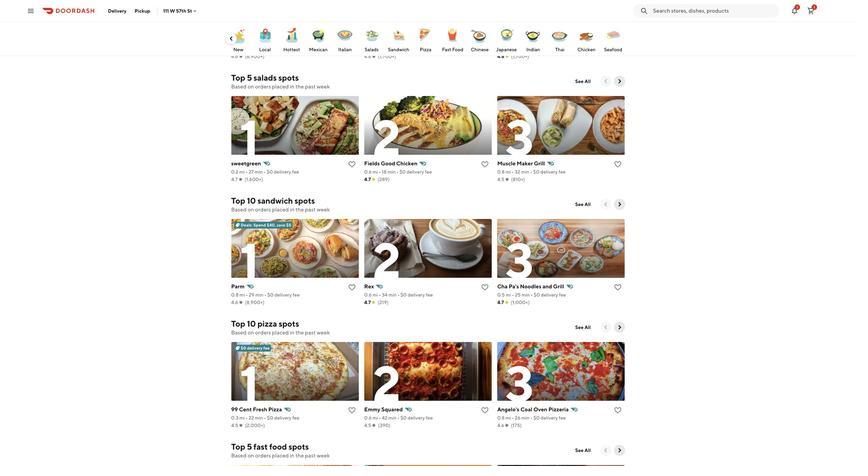 Task type: describe. For each thing, give the bounding box(es) containing it.
delivery for angelo's coal oven pizzeria
[[541, 416, 558, 421]]

3 for top 10 sandwich spots
[[506, 231, 533, 289]]

mi for cha pa's noodles and grill
[[506, 292, 511, 298]]

based for top 5 salads spots
[[231, 83, 247, 90]]

(1,000+)
[[511, 300, 530, 305]]

st
[[187, 8, 192, 14]]

open menu image
[[27, 7, 35, 15]]

0.8 mi • 32 min • $​0 delivery fee
[[498, 169, 566, 175]]

in for pizza
[[290, 330, 295, 336]]

0 horizontal spatial chicken
[[397, 160, 418, 167]]

mi for rex
[[373, 292, 378, 298]]

delivery for emmy squared
[[408, 416, 425, 421]]

based for top 10 pizza spots
[[231, 330, 247, 336]]

past inside "top 5 fast food spots based on orders placed in the past week"
[[305, 453, 316, 459]]

cent
[[239, 407, 252, 413]]

0.8 for the meatball shop
[[498, 46, 505, 52]]

Store search: begin typing to search for stores available on DoorDash text field
[[654, 7, 776, 15]]

in for salads
[[290, 83, 295, 90]]

34
[[382, 292, 388, 298]]

0.8 mi • 29 min • $​0 delivery fee
[[231, 292, 300, 298]]

see all for top 10 pizza spots
[[576, 325, 591, 330]]

noodles
[[520, 284, 542, 290]]

4.6 for parm
[[231, 300, 238, 305]]

fee inside parm 0.8 mi • 29 min • $​0 delivery fee
[[293, 46, 300, 52]]

angelo's
[[498, 407, 520, 413]]

notification bell image
[[791, 7, 799, 15]]

week for top 10 pizza spots
[[317, 330, 330, 336]]

fee for sant ambroeus coffee bar at hanley
[[559, 46, 566, 52]]

0.8 mi • 22 min • $​0 delivery fee
[[498, 46, 566, 52]]

26
[[515, 416, 521, 421]]

muscle maker grill
[[498, 160, 545, 167]]

week for top 5 salads spots
[[317, 83, 330, 90]]

$5
[[286, 223, 292, 228]]

0.6 mi • 18 min • $​0 delivery fee
[[365, 169, 432, 175]]

0 horizontal spatial pizza
[[269, 407, 282, 413]]

delivery for parm
[[275, 292, 292, 298]]

(1,700+) for ambroeus
[[512, 54, 530, 59]]

mi for the meatball shop
[[373, 46, 378, 52]]

0.2 mi • 27 min • $​0 delivery fee
[[231, 169, 299, 175]]

10 for sandwich
[[247, 196, 256, 206]]

top for top 10 sandwich spots
[[231, 196, 245, 206]]

coal
[[521, 407, 533, 413]]

99 cent fresh pizza
[[231, 407, 282, 413]]

2 for top 10 pizza spots
[[373, 354, 400, 412]]

previous button of carousel image for top 5 fast food spots
[[603, 447, 610, 454]]

fee for angelo's coal oven pizzeria
[[559, 416, 566, 421]]

delivery for muscle maker grill
[[541, 169, 558, 175]]

top for top 5 fast food spots
[[231, 442, 245, 452]]

japanese
[[497, 47, 517, 52]]

$​0 for sant ambroeus coffee bar at hanley
[[534, 46, 540, 52]]

new
[[233, 47, 244, 52]]

sweetgreen
[[231, 160, 261, 167]]

orders inside "top 5 fast food spots based on orders placed in the past week"
[[255, 453, 271, 459]]

see for top 10 sandwich spots
[[576, 202, 584, 207]]

on for salads
[[248, 83, 254, 90]]

$​0 for angelo's coal oven pizzeria
[[534, 416, 540, 421]]

based inside "top 5 fast food spots based on orders placed in the past week"
[[231, 453, 247, 459]]

the for top 10 pizza spots
[[296, 330, 304, 336]]

delivery for sweetgreen
[[274, 169, 291, 175]]

pickup button
[[131, 5, 154, 16]]

1 vertical spatial grill
[[554, 284, 565, 290]]

(289)
[[378, 177, 390, 182]]

previous button of carousel image for top 10 sandwich spots
[[603, 201, 610, 208]]

$​0 for parm
[[268, 292, 274, 298]]

spend
[[254, 223, 266, 228]]

sandwich
[[388, 47, 410, 52]]

(8,900+) for rex
[[245, 300, 265, 305]]

pickup
[[135, 8, 150, 14]]

all for top 5 fast food spots
[[585, 448, 591, 454]]

hottest
[[284, 47, 300, 52]]

111 w 57th st
[[163, 8, 192, 14]]

fee for the meatball shop
[[426, 46, 433, 52]]

27 for sweetgreen
[[249, 169, 254, 175]]

2 for top 10 sandwich spots
[[373, 231, 400, 289]]

22 for cent
[[249, 416, 254, 421]]

0 horizontal spatial 4.5
[[231, 423, 238, 429]]

fields
[[365, 160, 380, 167]]

next button of carousel image for top 10 sandwich spots
[[616, 201, 623, 208]]

seafood
[[605, 47, 623, 52]]

0.8 inside parm 0.8 mi • 29 min • $​0 delivery fee
[[231, 46, 239, 52]]

orders for pizza
[[255, 330, 271, 336]]

salads
[[254, 73, 277, 82]]

fee for fields good chicken
[[425, 169, 432, 175]]

111 w 57th st button
[[163, 8, 198, 14]]

in for sandwich
[[290, 207, 295, 213]]

spots for top 10 sandwich spots
[[295, 196, 315, 206]]

food
[[453, 47, 464, 52]]

(390)
[[378, 423, 391, 429]]

pa's
[[509, 284, 519, 290]]

hanley
[[573, 37, 591, 44]]

see for top 5 salads spots
[[576, 79, 584, 84]]

cha pa's noodles and grill
[[498, 284, 565, 290]]

99
[[231, 407, 238, 413]]

on for pizza
[[248, 330, 254, 336]]

0.5 mi • 27 min • $​0 delivery fee
[[365, 46, 433, 52]]

emmy
[[365, 407, 381, 413]]

coffee
[[538, 37, 556, 44]]

save
[[277, 223, 286, 228]]

fields good chicken
[[365, 160, 418, 167]]

the meatball shop
[[365, 37, 412, 44]]

local
[[259, 47, 271, 52]]

next button of carousel image for top 10 pizza spots
[[616, 324, 623, 331]]

see all button for top 10 sandwich spots
[[572, 199, 595, 210]]

delivery button
[[104, 5, 131, 16]]

angelo's coal oven pizzeria
[[498, 407, 569, 413]]

previous button of carousel image for top 5 salads spots
[[603, 78, 610, 85]]

deals:
[[241, 223, 253, 228]]

and
[[543, 284, 553, 290]]

$​0 inside parm 0.8 mi • 29 min • $​0 delivery fee
[[268, 46, 274, 52]]

111
[[163, 8, 169, 14]]

0.6 mi • 34 min • $​0 delivery fee
[[365, 292, 433, 298]]

meatball
[[375, 37, 398, 44]]

0.5 for cha pa's noodles and grill
[[498, 292, 505, 298]]

$​0 for muscle maker grill
[[534, 169, 540, 175]]

parm 0.8 mi • 29 min • $​0 delivery fee
[[231, 37, 300, 52]]

$​0 for sweetgreen
[[267, 169, 273, 175]]

mi for sant ambroeus coffee bar at hanley
[[506, 46, 511, 52]]

delivery for the meatball shop
[[408, 46, 425, 52]]

min for fields good chicken
[[388, 169, 396, 175]]

parm for parm
[[231, 284, 245, 290]]

4.6 for the meatball shop
[[365, 54, 371, 59]]

fresh
[[253, 407, 267, 413]]

4.5 for 3
[[498, 177, 505, 182]]

rex
[[365, 284, 374, 290]]

1 button
[[805, 4, 818, 18]]

(810+)
[[512, 177, 525, 182]]

week for top 10 sandwich spots
[[317, 207, 330, 213]]

0.8 for fields good chicken
[[498, 169, 505, 175]]

2 29 from the top
[[249, 292, 255, 298]]

3 for top 5 salads spots
[[506, 108, 533, 166]]

top for top 5 salads spots
[[231, 73, 245, 82]]

see all for top 10 sandwich spots
[[576, 202, 591, 207]]

see for top 5 fast food spots
[[576, 448, 584, 454]]

0.5 mi • 25 min • $​0 delivery fee
[[498, 292, 567, 298]]

indian
[[527, 47, 540, 52]]

click to add this store to your saved list image for fields good chicken
[[481, 160, 489, 169]]

click to add this store to your saved list image for angelo's coal oven pizzeria
[[614, 407, 623, 415]]

placed inside "top 5 fast food spots based on orders placed in the past week"
[[272, 453, 289, 459]]

the for top 10 sandwich spots
[[296, 207, 304, 213]]

0.8 mi • 26 min • $​0 delivery fee
[[498, 416, 566, 421]]

$0
[[241, 346, 246, 351]]

top for top 10 pizza spots
[[231, 319, 245, 329]]

mi for sweetgreen
[[240, 169, 245, 175]]

click to add this store to your saved list image for muscle maker grill
[[614, 160, 623, 169]]

the
[[365, 37, 374, 44]]

salads
[[365, 47, 379, 52]]

delivery for fields good chicken
[[407, 169, 424, 175]]

cha
[[498, 284, 508, 290]]



Task type: locate. For each thing, give the bounding box(es) containing it.
0.6 down rex
[[365, 292, 372, 298]]

1 placed from the top
[[272, 83, 289, 90]]

grill
[[534, 160, 545, 167], [554, 284, 565, 290]]

$​0 down squared
[[401, 416, 407, 421]]

2 placed from the top
[[272, 207, 289, 213]]

0 horizontal spatial 27
[[249, 169, 254, 175]]

4 see all from the top
[[576, 448, 591, 454]]

4.6 left the (175)
[[498, 423, 505, 429]]

$​0 down sant ambroeus coffee bar at hanley
[[534, 46, 540, 52]]

delivery down fields good chicken
[[407, 169, 424, 175]]

1 based from the top
[[231, 83, 247, 90]]

see
[[576, 79, 584, 84], [576, 202, 584, 207], [576, 325, 584, 330], [576, 448, 584, 454]]

$​0 down fresh
[[267, 416, 273, 421]]

0.3 mi • 22 min • $​0 delivery fee
[[231, 416, 300, 421]]

4 in from the top
[[290, 453, 295, 459]]

based inside top 10 pizza spots based on orders placed in the past week
[[231, 330, 247, 336]]

see all button
[[572, 76, 595, 87], [572, 199, 595, 210], [572, 322, 595, 333], [572, 445, 595, 456]]

$​0 down muscle maker grill
[[534, 169, 540, 175]]

1 week from the top
[[317, 83, 330, 90]]

min
[[256, 46, 264, 52], [388, 46, 396, 52], [522, 46, 530, 52], [255, 169, 263, 175], [388, 169, 396, 175], [522, 169, 530, 175], [256, 292, 264, 298], [389, 292, 397, 298], [522, 292, 530, 298], [255, 416, 263, 421], [389, 416, 397, 421], [522, 416, 530, 421]]

2 next button of carousel image from the top
[[616, 201, 623, 208]]

delivery up top 10 pizza spots based on orders placed in the past week on the bottom left of the page
[[275, 292, 292, 298]]

top inside top 5 salads spots based on orders placed in the past week
[[231, 73, 245, 82]]

1 next button of carousel image from the top
[[616, 78, 623, 85]]

min for rex
[[389, 292, 397, 298]]

on inside top 5 salads spots based on orders placed in the past week
[[248, 83, 254, 90]]

4 see from the top
[[576, 448, 584, 454]]

maker
[[517, 160, 533, 167]]

all for top 10 pizza spots
[[585, 325, 591, 330]]

grill up 0.8 mi • 32 min • $​0 delivery fee
[[534, 160, 545, 167]]

29
[[249, 46, 255, 52], [249, 292, 255, 298]]

on inside top 10 pizza spots based on orders placed in the past week
[[248, 330, 254, 336]]

$40,
[[267, 223, 276, 228]]

0 vertical spatial parm
[[231, 37, 245, 44]]

placed for pizza
[[272, 330, 289, 336]]

2 0.6 from the top
[[365, 292, 372, 298]]

0 vertical spatial grill
[[534, 160, 545, 167]]

1 29 from the top
[[249, 46, 255, 52]]

3 placed from the top
[[272, 330, 289, 336]]

2 see from the top
[[576, 202, 584, 207]]

click to add this store to your saved list image for cha pa's noodles and grill
[[614, 284, 623, 292]]

4.7 down the cha
[[498, 300, 504, 305]]

min for sweetgreen
[[255, 169, 263, 175]]

based inside top 10 sandwich spots based on orders placed in the past week
[[231, 207, 247, 213]]

1 vertical spatial next button of carousel image
[[616, 447, 623, 454]]

top inside top 10 pizza spots based on orders placed in the past week
[[231, 319, 245, 329]]

4.7 left (219)
[[365, 300, 371, 305]]

mi
[[240, 46, 245, 52], [373, 46, 378, 52], [506, 46, 511, 52], [240, 169, 245, 175], [373, 169, 378, 175], [506, 169, 511, 175], [240, 292, 245, 298], [373, 292, 378, 298], [506, 292, 511, 298], [240, 416, 245, 421], [373, 416, 378, 421], [506, 416, 511, 421]]

the inside top 10 pizza spots based on orders placed in the past week
[[296, 330, 304, 336]]

spots right pizza
[[279, 319, 299, 329]]

4.6 down new on the left
[[231, 54, 238, 59]]

0 horizontal spatial (1,700+)
[[378, 54, 396, 59]]

min down ambroeus
[[522, 46, 530, 52]]

0.2
[[231, 169, 239, 175]]

$​0 down fields good chicken
[[400, 169, 406, 175]]

orders down fast
[[255, 453, 271, 459]]

on down fast
[[248, 453, 254, 459]]

4.5 for 2
[[365, 423, 372, 429]]

3 3 from the top
[[506, 354, 533, 412]]

delivery down oven
[[541, 416, 558, 421]]

top
[[231, 73, 245, 82], [231, 196, 245, 206], [231, 319, 245, 329], [231, 442, 245, 452]]

chicken down hanley
[[578, 47, 596, 52]]

on down the salads
[[248, 83, 254, 90]]

0 vertical spatial 22
[[515, 46, 521, 52]]

the for top 5 salads spots
[[296, 83, 304, 90]]

4.5
[[498, 177, 505, 182], [231, 423, 238, 429], [365, 423, 372, 429]]

0.8 for emmy squared
[[498, 416, 505, 421]]

$​0 for cha pa's noodles and grill
[[534, 292, 540, 298]]

(8,900+) down local
[[245, 54, 265, 59]]

min for emmy squared
[[389, 416, 397, 421]]

1 vertical spatial 27
[[249, 169, 254, 175]]

57th
[[176, 8, 186, 14]]

placed inside top 10 sandwich spots based on orders placed in the past week
[[272, 207, 289, 213]]

1 orders from the top
[[255, 83, 271, 90]]

sant ambroeus coffee bar at hanley
[[498, 37, 591, 44]]

1 (1,700+) from the left
[[378, 54, 396, 59]]

1
[[797, 5, 799, 9], [814, 5, 816, 9], [240, 108, 258, 166], [240, 231, 258, 289], [240, 354, 258, 412]]

1 0.6 from the top
[[365, 169, 372, 175]]

0.6 down emmy
[[365, 416, 372, 421]]

top 5 fast food spots based on orders placed in the past week
[[231, 442, 330, 459]]

2 vertical spatial 2
[[373, 354, 400, 412]]

mexican
[[309, 47, 328, 52]]

previous button of carousel image
[[228, 35, 235, 42], [603, 78, 610, 85], [603, 201, 610, 208], [603, 324, 610, 331], [603, 447, 610, 454]]

0 vertical spatial chicken
[[578, 47, 596, 52]]

min up (1,600+) at left top
[[255, 169, 263, 175]]

(1,700+)
[[378, 54, 396, 59], [512, 54, 530, 59]]

(1,600+)
[[245, 177, 263, 182]]

next button of carousel image for top 5 salads spots
[[616, 78, 623, 85]]

3 2 from the top
[[373, 354, 400, 412]]

click to add this store to your saved list image for sweetgreen
[[348, 160, 356, 169]]

based for top 10 sandwich spots
[[231, 207, 247, 213]]

1 vertical spatial chicken
[[397, 160, 418, 167]]

min right 34
[[389, 292, 397, 298]]

delivery down coffee
[[541, 46, 558, 52]]

orders down the salads
[[255, 83, 271, 90]]

4.7 for sweetgreen
[[231, 177, 238, 182]]

•
[[246, 46, 248, 52], [265, 46, 267, 52], [379, 46, 381, 52], [397, 46, 399, 52], [512, 46, 514, 52], [531, 46, 533, 52], [246, 169, 248, 175], [264, 169, 266, 175], [379, 169, 381, 175], [397, 169, 399, 175], [512, 169, 514, 175], [531, 169, 533, 175], [246, 292, 248, 298], [265, 292, 267, 298], [379, 292, 381, 298], [398, 292, 400, 298], [512, 292, 514, 298], [531, 292, 533, 298], [246, 416, 248, 421], [264, 416, 266, 421], [379, 416, 381, 421], [398, 416, 400, 421], [512, 416, 514, 421], [531, 416, 533, 421]]

past
[[305, 83, 316, 90], [305, 207, 316, 213], [305, 330, 316, 336], [305, 453, 316, 459]]

4 on from the top
[[248, 453, 254, 459]]

0.3
[[231, 416, 239, 421]]

0.5 down the cha
[[498, 292, 505, 298]]

placed down food
[[272, 453, 289, 459]]

1 on from the top
[[248, 83, 254, 90]]

1 horizontal spatial 4.5
[[365, 423, 372, 429]]

4.7 for fields good chicken
[[365, 177, 371, 182]]

click to add this store to your saved list image for emmy squared
[[481, 407, 489, 415]]

chicken up 0.6 mi • 18 min • $​0 delivery fee
[[397, 160, 418, 167]]

2 2 from the top
[[373, 231, 400, 289]]

click to add this store to your saved list image for parm
[[348, 284, 356, 292]]

1 3 from the top
[[506, 108, 533, 166]]

0 vertical spatial pizza
[[420, 47, 432, 52]]

0 vertical spatial next button of carousel image
[[616, 324, 623, 331]]

orders inside top 10 sandwich spots based on orders placed in the past week
[[255, 207, 271, 213]]

1 vertical spatial (8,900+)
[[245, 300, 265, 305]]

1 horizontal spatial (1,700+)
[[512, 54, 530, 59]]

top 10 pizza spots based on orders placed in the past week
[[231, 319, 330, 336]]

4 top from the top
[[231, 442, 245, 452]]

4.5 down 0.3
[[231, 423, 238, 429]]

top up deals:
[[231, 196, 245, 206]]

0 vertical spatial 2
[[373, 108, 400, 166]]

fast food
[[442, 47, 464, 52]]

chicken
[[578, 47, 596, 52], [397, 160, 418, 167]]

3 the from the top
[[296, 330, 304, 336]]

4 see all button from the top
[[572, 445, 595, 456]]

2 parm from the top
[[231, 284, 245, 290]]

top left the salads
[[231, 73, 245, 82]]

27 up (1,600+) at left top
[[249, 169, 254, 175]]

2 the from the top
[[296, 207, 304, 213]]

4 based from the top
[[231, 453, 247, 459]]

10 inside top 10 sandwich spots based on orders placed in the past week
[[247, 196, 256, 206]]

fee for cha pa's noodles and grill
[[560, 292, 567, 298]]

week
[[317, 83, 330, 90], [317, 207, 330, 213], [317, 330, 330, 336], [317, 453, 330, 459]]

2 next button of carousel image from the top
[[616, 447, 623, 454]]

1 horizontal spatial 0.5
[[498, 292, 505, 298]]

mi inside parm 0.8 mi • 29 min • $​0 delivery fee
[[240, 46, 245, 52]]

on up $0 delivery fee
[[248, 330, 254, 336]]

spots inside top 5 salads spots based on orders placed in the past week
[[279, 73, 299, 82]]

click to add this store to your saved list image for rex
[[481, 284, 489, 292]]

delivery for 99 cent fresh pizza
[[274, 416, 292, 421]]

based
[[231, 83, 247, 90], [231, 207, 247, 213], [231, 330, 247, 336], [231, 453, 247, 459]]

$​0 for the meatball shop
[[400, 46, 407, 52]]

22 up (2,000+)
[[249, 416, 254, 421]]

0.5 for the meatball shop
[[365, 46, 372, 52]]

mi for parm
[[240, 292, 245, 298]]

min for angelo's coal oven pizzeria
[[522, 416, 530, 421]]

5 left the salads
[[247, 73, 252, 82]]

click to add this store to your saved list image
[[348, 37, 356, 45], [481, 160, 489, 169], [614, 284, 623, 292], [348, 407, 356, 415]]

3 see from the top
[[576, 325, 584, 330]]

top inside top 10 sandwich spots based on orders placed in the past week
[[231, 196, 245, 206]]

parm up new on the left
[[231, 37, 245, 44]]

delivery down the 99 cent fresh pizza
[[274, 416, 292, 421]]

min right the 32
[[522, 169, 530, 175]]

click to add this store to your saved list image for 99 cent fresh pizza
[[348, 407, 356, 415]]

$​0 up pizza
[[268, 292, 274, 298]]

32
[[515, 169, 521, 175]]

2 top from the top
[[231, 196, 245, 206]]

orders inside top 10 pizza spots based on orders placed in the past week
[[255, 330, 271, 336]]

3 past from the top
[[305, 330, 316, 336]]

(1,700+) for meatball
[[378, 54, 396, 59]]

4 orders from the top
[[255, 453, 271, 459]]

sandwich
[[258, 196, 293, 206]]

1 10 from the top
[[247, 196, 256, 206]]

(1,700+) down 0.8 mi • 22 min • $​0 delivery fee
[[512, 54, 530, 59]]

orders for sandwich
[[255, 207, 271, 213]]

0.6 for top 10 sandwich spots
[[365, 292, 372, 298]]

5 for fast
[[247, 442, 252, 452]]

spots
[[279, 73, 299, 82], [295, 196, 315, 206], [279, 319, 299, 329], [289, 442, 309, 452]]

min right new on the left
[[256, 46, 264, 52]]

emmy squared
[[365, 407, 403, 413]]

top 5 salads spots based on orders placed in the past week
[[231, 73, 330, 90]]

pizza left fast
[[420, 47, 432, 52]]

4 all from the top
[[585, 448, 591, 454]]

1 see all from the top
[[576, 79, 591, 84]]

4.6
[[231, 54, 238, 59], [365, 54, 371, 59], [231, 300, 238, 305], [498, 423, 505, 429]]

42
[[382, 416, 388, 421]]

orders down sandwich
[[255, 207, 271, 213]]

in inside "top 5 fast food spots based on orders placed in the past week"
[[290, 453, 295, 459]]

0 vertical spatial 10
[[247, 196, 256, 206]]

3 all from the top
[[585, 325, 591, 330]]

placed down the salads
[[272, 83, 289, 90]]

week inside top 10 sandwich spots based on orders placed in the past week
[[317, 207, 330, 213]]

spots inside "top 5 fast food spots based on orders placed in the past week"
[[289, 442, 309, 452]]

w
[[170, 8, 175, 14]]

deals: spend $40, save $5
[[241, 223, 292, 228]]

1 vertical spatial 3
[[506, 231, 533, 289]]

parm inside parm 0.8 mi • 29 min • $​0 delivery fee
[[231, 37, 245, 44]]

fee for parm
[[293, 292, 300, 298]]

click to add this store to your saved list image
[[481, 37, 489, 45], [614, 37, 623, 45], [348, 160, 356, 169], [614, 160, 623, 169], [348, 284, 356, 292], [481, 284, 489, 292], [481, 407, 489, 415], [614, 407, 623, 415]]

in inside top 5 salads spots based on orders placed in the past week
[[290, 83, 295, 90]]

0 horizontal spatial 22
[[249, 416, 254, 421]]

$​0 up sandwich
[[267, 169, 273, 175]]

min up pizza
[[256, 292, 264, 298]]

1 vertical spatial next button of carousel image
[[616, 201, 623, 208]]

spots right the salads
[[279, 73, 299, 82]]

spots for top 10 pizza spots
[[279, 319, 299, 329]]

$​0 down the shop
[[400, 46, 407, 52]]

min right 42
[[389, 416, 397, 421]]

mi for angelo's coal oven pizzeria
[[506, 416, 511, 421]]

fast
[[254, 442, 268, 452]]

0.6 down fields
[[365, 169, 372, 175]]

(2,000+)
[[245, 423, 265, 429]]

the inside top 5 salads spots based on orders placed in the past week
[[296, 83, 304, 90]]

past for top 10 pizza spots
[[305, 330, 316, 336]]

10
[[247, 196, 256, 206], [247, 319, 256, 329]]

2 vertical spatial 3
[[506, 354, 533, 412]]

next button of carousel image
[[616, 324, 623, 331], [616, 447, 623, 454]]

thai
[[556, 47, 565, 52]]

0 vertical spatial next button of carousel image
[[616, 78, 623, 85]]

0 horizontal spatial grill
[[534, 160, 545, 167]]

on inside "top 5 fast food spots based on orders placed in the past week"
[[248, 453, 254, 459]]

delivery up sandwich
[[274, 169, 291, 175]]

muscle
[[498, 160, 516, 167]]

0.5 down the the
[[365, 46, 372, 52]]

pizza
[[420, 47, 432, 52], [269, 407, 282, 413]]

see all button for top 5 fast food spots
[[572, 445, 595, 456]]

1 2 from the top
[[373, 108, 400, 166]]

placed for sandwich
[[272, 207, 289, 213]]

4.7 left (289)
[[365, 177, 371, 182]]

4.6 for angelo's coal oven pizzeria
[[498, 423, 505, 429]]

fee for rex
[[426, 292, 433, 298]]

delivery right 34
[[408, 292, 425, 298]]

past inside top 10 pizza spots based on orders placed in the past week
[[305, 330, 316, 336]]

1 inside button
[[814, 5, 816, 9]]

(8,900+) down 0.8 mi • 29 min • $​0 delivery fee
[[245, 300, 265, 305]]

22
[[515, 46, 521, 52], [249, 416, 254, 421]]

(175)
[[511, 423, 522, 429]]

italian
[[338, 47, 352, 52]]

4.7 for cha pa's noodles and grill
[[498, 300, 504, 305]]

min right the 18
[[388, 169, 396, 175]]

oven
[[534, 407, 548, 413]]

week inside top 10 pizza spots based on orders placed in the past week
[[317, 330, 330, 336]]

3 0.6 from the top
[[365, 416, 372, 421]]

1 vertical spatial 29
[[249, 292, 255, 298]]

delivery down muscle maker grill
[[541, 169, 558, 175]]

ambroeus
[[510, 37, 537, 44]]

1 horizontal spatial pizza
[[420, 47, 432, 52]]

1 see all button from the top
[[572, 76, 595, 87]]

3 week from the top
[[317, 330, 330, 336]]

4.8
[[498, 54, 505, 59]]

min inside parm 0.8 mi • 29 min • $​0 delivery fee
[[256, 46, 264, 52]]

bar
[[557, 37, 565, 44]]

3 on from the top
[[248, 330, 254, 336]]

min down the meatball shop
[[388, 46, 396, 52]]

3 in from the top
[[290, 330, 295, 336]]

1 past from the top
[[305, 83, 316, 90]]

click to add this store to your saved list image for sant ambroeus coffee bar at hanley
[[614, 37, 623, 45]]

fee for sweetgreen
[[292, 169, 299, 175]]

on up deals:
[[248, 207, 254, 213]]

click to add this store to your saved list image for the meatball shop
[[481, 37, 489, 45]]

orders inside top 5 salads spots based on orders placed in the past week
[[255, 83, 271, 90]]

delivery down the shop
[[408, 46, 425, 52]]

2 week from the top
[[317, 207, 330, 213]]

parm up 0.8 mi • 29 min • $​0 delivery fee
[[231, 284, 245, 290]]

week inside top 5 salads spots based on orders placed in the past week
[[317, 83, 330, 90]]

in inside top 10 pizza spots based on orders placed in the past week
[[290, 330, 295, 336]]

1 all from the top
[[585, 79, 591, 84]]

based inside top 5 salads spots based on orders placed in the past week
[[231, 83, 247, 90]]

0.6 for top 5 salads spots
[[365, 169, 372, 175]]

2 past from the top
[[305, 207, 316, 213]]

1 see from the top
[[576, 79, 584, 84]]

min right 25 at the bottom
[[522, 292, 530, 298]]

past for top 5 salads spots
[[305, 83, 316, 90]]

2 see all button from the top
[[572, 199, 595, 210]]

1 horizontal spatial 22
[[515, 46, 521, 52]]

sant
[[498, 37, 509, 44]]

0.8
[[231, 46, 239, 52], [498, 46, 505, 52], [498, 169, 505, 175], [231, 292, 239, 298], [498, 416, 505, 421]]

see all for top 5 salads spots
[[576, 79, 591, 84]]

5 inside top 5 salads spots based on orders placed in the past week
[[247, 73, 252, 82]]

orders down pizza
[[255, 330, 271, 336]]

3 top from the top
[[231, 319, 245, 329]]

2 5 from the top
[[247, 442, 252, 452]]

0 vertical spatial 29
[[249, 46, 255, 52]]

placed down sandwich
[[272, 207, 289, 213]]

spots for top 5 salads spots
[[279, 73, 299, 82]]

see all
[[576, 79, 591, 84], [576, 202, 591, 207], [576, 325, 591, 330], [576, 448, 591, 454]]

22 for ambroeus
[[515, 46, 521, 52]]

27 down meatball
[[382, 46, 387, 52]]

next button of carousel image for top 5 fast food spots
[[616, 447, 623, 454]]

spots right food
[[289, 442, 309, 452]]

top left fast
[[231, 442, 245, 452]]

fee for emmy squared
[[426, 416, 433, 421]]

1 vertical spatial 0.5
[[498, 292, 505, 298]]

2 on from the top
[[248, 207, 254, 213]]

0 items, open order cart image
[[807, 7, 816, 15]]

4.7 down 0.2
[[231, 177, 238, 182]]

1 horizontal spatial grill
[[554, 284, 565, 290]]

1 vertical spatial pizza
[[269, 407, 282, 413]]

1 5 from the top
[[247, 73, 252, 82]]

food
[[270, 442, 287, 452]]

1 vertical spatial parm
[[231, 284, 245, 290]]

2 based from the top
[[231, 207, 247, 213]]

placed
[[272, 83, 289, 90], [272, 207, 289, 213], [272, 330, 289, 336], [272, 453, 289, 459]]

29 inside parm 0.8 mi • 29 min • $​0 delivery fee
[[249, 46, 255, 52]]

3 see all button from the top
[[572, 322, 595, 333]]

2 see all from the top
[[576, 202, 591, 207]]

fee
[[293, 46, 300, 52], [426, 46, 433, 52], [559, 46, 566, 52], [292, 169, 299, 175], [425, 169, 432, 175], [559, 169, 566, 175], [293, 292, 300, 298], [426, 292, 433, 298], [560, 292, 567, 298], [264, 346, 270, 351], [293, 416, 300, 421], [426, 416, 433, 421], [559, 416, 566, 421]]

1 vertical spatial 10
[[247, 319, 256, 329]]

top 10 sandwich spots based on orders placed in the past week
[[231, 196, 330, 213]]

placed down pizza
[[272, 330, 289, 336]]

placed inside top 5 salads spots based on orders placed in the past week
[[272, 83, 289, 90]]

at
[[567, 37, 572, 44]]

week inside "top 5 fast food spots based on orders placed in the past week"
[[317, 453, 330, 459]]

1 vertical spatial 22
[[249, 416, 254, 421]]

10 inside top 10 pizza spots based on orders placed in the past week
[[247, 319, 256, 329]]

on for sandwich
[[248, 207, 254, 213]]

good
[[381, 160, 395, 167]]

delivery right $0
[[247, 346, 263, 351]]

mi for 99 cent fresh pizza
[[240, 416, 245, 421]]

$​0 right 34
[[401, 292, 407, 298]]

0 vertical spatial 0.6
[[365, 169, 372, 175]]

delivery
[[108, 8, 127, 14]]

see for top 10 pizza spots
[[576, 325, 584, 330]]

2 in from the top
[[290, 207, 295, 213]]

27 for the meatball shop
[[382, 46, 387, 52]]

1 vertical spatial 0.6
[[365, 292, 372, 298]]

0 horizontal spatial 0.5
[[365, 46, 372, 52]]

$​0
[[268, 46, 274, 52], [400, 46, 407, 52], [534, 46, 540, 52], [267, 169, 273, 175], [400, 169, 406, 175], [534, 169, 540, 175], [268, 292, 274, 298], [401, 292, 407, 298], [534, 292, 540, 298], [267, 416, 273, 421], [401, 416, 407, 421], [534, 416, 540, 421]]

2 all from the top
[[585, 202, 591, 207]]

1 vertical spatial 5
[[247, 442, 252, 452]]

(219)
[[378, 300, 389, 305]]

4 placed from the top
[[272, 453, 289, 459]]

2 10 from the top
[[247, 319, 256, 329]]

$​0 for 99 cent fresh pizza
[[267, 416, 273, 421]]

0 vertical spatial 3
[[506, 108, 533, 166]]

4 past from the top
[[305, 453, 316, 459]]

pizza
[[258, 319, 277, 329]]

3 orders from the top
[[255, 330, 271, 336]]

mi for emmy squared
[[373, 416, 378, 421]]

27
[[382, 46, 387, 52], [249, 169, 254, 175]]

$​0 down cha pa's noodles and grill
[[534, 292, 540, 298]]

top up $0
[[231, 319, 245, 329]]

min for sant ambroeus coffee bar at hanley
[[522, 46, 530, 52]]

pizzeria
[[549, 407, 569, 413]]

1 horizontal spatial chicken
[[578, 47, 596, 52]]

min for 99 cent fresh pizza
[[255, 416, 263, 421]]

0 vertical spatial 5
[[247, 73, 252, 82]]

placed inside top 10 pizza spots based on orders placed in the past week
[[272, 330, 289, 336]]

$​0 left hottest
[[268, 46, 274, 52]]

all for top 5 salads spots
[[585, 79, 591, 84]]

previous button of carousel image for top 10 pizza spots
[[603, 324, 610, 331]]

chinese
[[471, 47, 489, 52]]

$​0 down angelo's coal oven pizzeria
[[534, 416, 540, 421]]

pizza up 0.3 mi • 22 min • $​0 delivery fee
[[269, 407, 282, 413]]

22 down ambroeus
[[515, 46, 521, 52]]

grill right and
[[554, 284, 565, 290]]

2 orders from the top
[[255, 207, 271, 213]]

1 top from the top
[[231, 73, 245, 82]]

4 week from the top
[[317, 453, 330, 459]]

0 vertical spatial 0.5
[[365, 46, 372, 52]]

next button of carousel image
[[616, 78, 623, 85], [616, 201, 623, 208]]

4.5 left (390)
[[365, 423, 372, 429]]

10 down (1,600+) at left top
[[247, 196, 256, 206]]

delivery inside parm 0.8 mi • 29 min • $​0 delivery fee
[[275, 46, 292, 52]]

orders
[[255, 83, 271, 90], [255, 207, 271, 213], [255, 330, 271, 336], [255, 453, 271, 459]]

(8,900+) for the meatball shop
[[245, 54, 265, 59]]

the inside top 10 sandwich spots based on orders placed in the past week
[[296, 207, 304, 213]]

the inside "top 5 fast food spots based on orders placed in the past week"
[[296, 453, 304, 459]]

delivery right 42
[[408, 416, 425, 421]]

2 3 from the top
[[506, 231, 533, 289]]

2 (1,700+) from the left
[[512, 54, 530, 59]]

spots inside top 10 pizza spots based on orders placed in the past week
[[279, 319, 299, 329]]

4.6 down 0.8 mi • 29 min • $​0 delivery fee
[[231, 300, 238, 305]]

past inside top 10 sandwich spots based on orders placed in the past week
[[305, 207, 316, 213]]

5 inside "top 5 fast food spots based on orders placed in the past week"
[[247, 442, 252, 452]]

5 left fast
[[247, 442, 252, 452]]

$0 delivery fee
[[241, 346, 270, 351]]

on inside top 10 sandwich spots based on orders placed in the past week
[[248, 207, 254, 213]]

fee for muscle maker grill
[[559, 169, 566, 175]]

18
[[382, 169, 387, 175]]

fast
[[442, 47, 452, 52]]

past inside top 5 salads spots based on orders placed in the past week
[[305, 83, 316, 90]]

delivery right local
[[275, 46, 292, 52]]

1 horizontal spatial 27
[[382, 46, 387, 52]]

spots inside top 10 sandwich spots based on orders placed in the past week
[[295, 196, 315, 206]]

3 based from the top
[[231, 330, 247, 336]]

min right the 26
[[522, 416, 530, 421]]

top inside "top 5 fast food spots based on orders placed in the past week"
[[231, 442, 245, 452]]

25
[[515, 292, 521, 298]]

past for top 10 sandwich spots
[[305, 207, 316, 213]]

all for top 10 sandwich spots
[[585, 202, 591, 207]]

1 next button of carousel image from the top
[[616, 324, 623, 331]]

4.6 down salads
[[365, 54, 371, 59]]

2 (8,900+) from the top
[[245, 300, 265, 305]]

3 see all from the top
[[576, 325, 591, 330]]

spots right sandwich
[[295, 196, 315, 206]]

2 horizontal spatial 4.5
[[498, 177, 505, 182]]

1 (8,900+) from the top
[[245, 54, 265, 59]]

in inside top 10 sandwich spots based on orders placed in the past week
[[290, 207, 295, 213]]

1 the from the top
[[296, 83, 304, 90]]

10 left pizza
[[247, 319, 256, 329]]

mi for muscle maker grill
[[506, 169, 511, 175]]

4 the from the top
[[296, 453, 304, 459]]

0 vertical spatial (8,900+)
[[245, 54, 265, 59]]

placed for salads
[[272, 83, 289, 90]]

(1,700+) down the sandwich
[[378, 54, 396, 59]]

0 vertical spatial 27
[[382, 46, 387, 52]]

1 vertical spatial 2
[[373, 231, 400, 289]]

min down fresh
[[255, 416, 263, 421]]

shop
[[399, 37, 412, 44]]

4.7 for rex
[[365, 300, 371, 305]]

delivery down and
[[541, 292, 559, 298]]

1 in from the top
[[290, 83, 295, 90]]

4.5 down muscle
[[498, 177, 505, 182]]

1 parm from the top
[[231, 37, 245, 44]]

2 vertical spatial 0.6
[[365, 416, 372, 421]]



Task type: vqa. For each thing, say whether or not it's contained in the screenshot.
0.2 in the left of the page
yes



